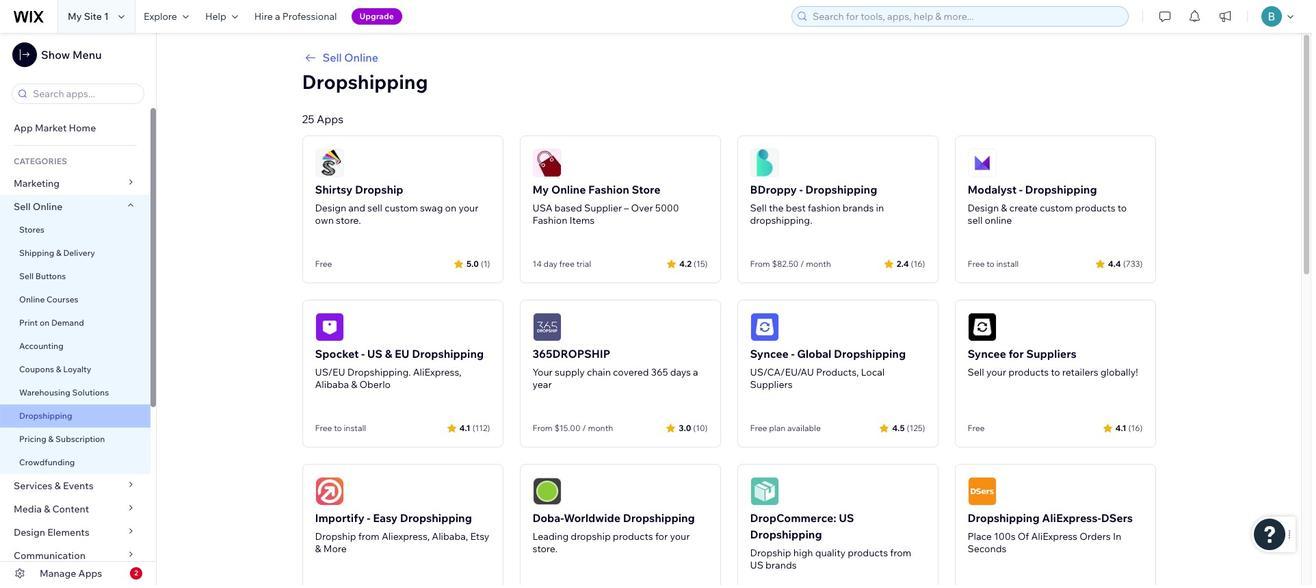 Task type: describe. For each thing, give the bounding box(es) containing it.
1 horizontal spatial sell online link
[[302, 49, 1156, 66]]

spocket - us & eu dropshipping us/eu dropshipping. aliexpress, alibaba & oberlo
[[315, 347, 484, 391]]

explore
[[144, 10, 177, 23]]

categories
[[14, 156, 67, 166]]

- for bdroppy
[[800, 183, 803, 196]]

orders
[[1080, 530, 1111, 543]]

bdroppy - dropshipping logo image
[[750, 149, 779, 177]]

3.0 (10)
[[679, 423, 708, 433]]

warehousing solutions link
[[0, 381, 151, 404]]

chain
[[587, 366, 611, 378]]

products inside modalyst - dropshipping design & create custom products to sell online
[[1076, 202, 1116, 214]]

& left events
[[55, 480, 61, 492]]

month for supply
[[588, 423, 613, 433]]

media & content
[[14, 503, 89, 515]]

accounting link
[[0, 335, 151, 358]]

coupons & loyalty link
[[0, 358, 151, 381]]

syncee for suppliers sell your products to retailers globally!
[[968, 347, 1139, 378]]

5.0 (1)
[[467, 258, 490, 269]]

doba-worldwide dropshipping leading dropship products for your store.
[[533, 511, 695, 555]]

sell inside modalyst - dropshipping design & create custom products to sell online
[[968, 214, 983, 227]]

pricing & subscription link
[[0, 428, 151, 451]]

store
[[632, 183, 661, 196]]

a inside 365dropship your supply chain covered 365 days a year
[[693, 366, 699, 378]]

stores link
[[0, 218, 151, 242]]

pricing
[[19, 434, 46, 444]]

warehousing solutions
[[19, 387, 109, 398]]

free for modalyst - dropshipping
[[968, 259, 985, 269]]

aliexpress-
[[1043, 511, 1102, 525]]

professional
[[282, 10, 337, 23]]

stores
[[19, 224, 44, 235]]

$82.50
[[772, 259, 799, 269]]

sell down professional on the top of the page
[[323, 51, 342, 64]]

shipping
[[19, 248, 54, 258]]

help button
[[197, 0, 246, 33]]

from for -
[[750, 259, 770, 269]]

alibaba,
[[432, 530, 468, 543]]

Search for tools, apps, help & more... field
[[809, 7, 1124, 26]]

(733)
[[1124, 258, 1143, 269]]

online courses link
[[0, 288, 151, 311]]

free down own
[[315, 259, 332, 269]]

brands inside dropcommerce: us dropshipping dropship high quality products from us brands
[[766, 559, 797, 571]]

brands inside bdroppy - dropshipping sell the best fashion brands in dropshipping.
[[843, 202, 874, 214]]

free to install for &
[[315, 423, 366, 433]]

design inside sidebar element
[[14, 526, 45, 539]]

services
[[14, 480, 52, 492]]

3.0
[[679, 423, 691, 433]]

syncee for syncee - global dropshipping
[[750, 347, 789, 361]]

& left loyalty
[[56, 364, 61, 374]]

100s
[[994, 530, 1016, 543]]

custom inside shirtsy dropship design and sell custom swag on your own store.
[[385, 202, 418, 214]]

importify - easy dropshipping logo image
[[315, 477, 344, 506]]

(125)
[[907, 423, 926, 433]]

sell buttons link
[[0, 265, 151, 288]]

dropshipping inside sidebar element
[[19, 411, 72, 421]]

dropshipping inside doba-worldwide dropshipping leading dropship products for your store.
[[623, 511, 695, 525]]

supply
[[555, 366, 585, 378]]

my online fashion store logo image
[[533, 149, 562, 177]]

4.5
[[893, 423, 905, 433]]

hire a professional link
[[246, 0, 345, 33]]

1 vertical spatial us
[[839, 511, 854, 525]]

home
[[69, 122, 96, 134]]

to inside modalyst - dropshipping design & create custom products to sell online
[[1118, 202, 1127, 214]]

free right (125)
[[968, 423, 985, 433]]

365dropship
[[533, 347, 611, 361]]

crowdfunding
[[19, 457, 75, 467]]

from $82.50 / month
[[750, 259, 832, 269]]

0 vertical spatial a
[[275, 10, 280, 23]]

dropshipping up "25 apps"
[[302, 70, 428, 94]]

dropshipping inside "syncee - global dropshipping us/ca/eu/au products, local suppliers"
[[834, 347, 906, 361]]

dropshipping.
[[348, 366, 411, 378]]

- for syncee
[[791, 347, 795, 361]]

help
[[205, 10, 226, 23]]

in
[[876, 202, 884, 214]]

& left oberlo
[[351, 378, 357, 391]]

modalyst
[[968, 183, 1017, 196]]

to inside the syncee for suppliers sell your products to retailers globally!
[[1051, 366, 1061, 378]]

/ for supply
[[583, 423, 586, 433]]

marketing
[[14, 177, 60, 190]]

from for your
[[533, 423, 553, 433]]

month for dropshipping
[[806, 259, 832, 269]]

importify - easy dropshipping dropship from aliexpress, alibaba, etsy & more
[[315, 511, 490, 555]]

sidebar element
[[0, 33, 157, 585]]

show menu button
[[12, 42, 102, 67]]

25 apps
[[302, 112, 344, 126]]

dropshipping inside modalyst - dropshipping design & create custom products to sell online
[[1026, 183, 1097, 196]]

2 vertical spatial us
[[750, 559, 764, 571]]

Search apps... field
[[29, 84, 140, 103]]

& left delivery
[[56, 248, 61, 258]]

5000
[[656, 202, 679, 214]]

us/eu
[[315, 366, 345, 378]]

app
[[14, 122, 33, 134]]

app market home link
[[0, 116, 151, 140]]

show
[[41, 48, 70, 62]]

dropship inside shirtsy dropship design and sell custom swag on your own store.
[[355, 183, 404, 196]]

(112)
[[473, 423, 490, 433]]

2
[[134, 569, 138, 578]]

shirtsy dropship logo image
[[315, 149, 344, 177]]

& right media
[[44, 503, 50, 515]]

products inside dropcommerce: us dropshipping dropship high quality products from us brands
[[848, 547, 888, 559]]

4.5 (125)
[[893, 423, 926, 433]]

usa
[[533, 202, 553, 214]]

365
[[651, 366, 668, 378]]

syncee - global dropshipping us/ca/eu/au products, local suppliers
[[750, 347, 906, 391]]

upgrade
[[360, 11, 394, 21]]

dropcommerce: us dropshipping dropship high quality products from us brands
[[750, 511, 912, 571]]

design inside modalyst - dropshipping design & create custom products to sell online
[[968, 202, 999, 214]]

- for importify
[[367, 511, 371, 525]]

aliexpress,
[[413, 366, 462, 378]]

alibaba
[[315, 378, 349, 391]]

2.4
[[897, 258, 909, 269]]

products,
[[816, 366, 859, 378]]

best
[[786, 202, 806, 214]]

syncee for syncee for suppliers
[[968, 347, 1007, 361]]

free for syncee - global dropshipping
[[750, 423, 768, 433]]

& inside importify - easy dropshipping dropship from aliexpress, alibaba, etsy & more
[[315, 543, 321, 555]]

& left eu in the bottom left of the page
[[385, 347, 392, 361]]

globally!
[[1101, 366, 1139, 378]]

content
[[52, 503, 89, 515]]

spocket
[[315, 347, 359, 361]]

high
[[794, 547, 813, 559]]

apps for 25 apps
[[317, 112, 344, 126]]

install for design
[[997, 259, 1019, 269]]

shipping & delivery link
[[0, 242, 151, 265]]

fashion
[[808, 202, 841, 214]]

the
[[769, 202, 784, 214]]

dropshipping.
[[750, 214, 813, 227]]

easy
[[373, 511, 398, 525]]

shirtsy
[[315, 183, 353, 196]]

4.2
[[680, 258, 692, 269]]

your inside shirtsy dropship design and sell custom swag on your own store.
[[459, 202, 479, 214]]

design inside shirtsy dropship design and sell custom swag on your own store.
[[315, 202, 346, 214]]

- for modalyst
[[1020, 183, 1023, 196]]

from inside dropcommerce: us dropshipping dropship high quality products from us brands
[[891, 547, 912, 559]]

for inside the syncee for suppliers sell your products to retailers globally!
[[1009, 347, 1024, 361]]

suppliers inside "syncee - global dropshipping us/ca/eu/au products, local suppliers"
[[750, 378, 793, 391]]

menu
[[72, 48, 102, 62]]

products inside the syncee for suppliers sell your products to retailers globally!
[[1009, 366, 1049, 378]]

create
[[1010, 202, 1038, 214]]

media
[[14, 503, 42, 515]]

sell buttons
[[19, 271, 66, 281]]

sell online inside sidebar element
[[14, 201, 63, 213]]

4.2 (15)
[[680, 258, 708, 269]]

swag
[[420, 202, 443, 214]]

plan
[[769, 423, 786, 433]]



Task type: locate. For each thing, give the bounding box(es) containing it.
fashion left items
[[533, 214, 568, 227]]

on inside shirtsy dropship design and sell custom swag on your own store.
[[445, 202, 457, 214]]

0 vertical spatial your
[[459, 202, 479, 214]]

sell online link
[[302, 49, 1156, 66], [0, 195, 151, 218]]

sell online down upgrade button
[[323, 51, 379, 64]]

0 vertical spatial dropship
[[355, 183, 404, 196]]

0 horizontal spatial sell online link
[[0, 195, 151, 218]]

1 vertical spatial suppliers
[[750, 378, 793, 391]]

1 horizontal spatial 4.1
[[1116, 423, 1127, 433]]

1 4.1 from the left
[[460, 423, 471, 433]]

1 vertical spatial apps
[[78, 567, 102, 580]]

& left more
[[315, 543, 321, 555]]

dropship down "importify"
[[315, 530, 356, 543]]

0 horizontal spatial design
[[14, 526, 45, 539]]

your inside the syncee for suppliers sell your products to retailers globally!
[[987, 366, 1007, 378]]

products left retailers
[[1009, 366, 1049, 378]]

&
[[1002, 202, 1008, 214], [56, 248, 61, 258], [385, 347, 392, 361], [56, 364, 61, 374], [351, 378, 357, 391], [48, 434, 54, 444], [55, 480, 61, 492], [44, 503, 50, 515], [315, 543, 321, 555]]

0 horizontal spatial on
[[40, 318, 50, 328]]

products inside doba-worldwide dropshipping leading dropship products for your store.
[[613, 530, 653, 543]]

suppliers inside the syncee for suppliers sell your products to retailers globally!
[[1027, 347, 1077, 361]]

1 vertical spatial from
[[891, 547, 912, 559]]

0 vertical spatial month
[[806, 259, 832, 269]]

0 vertical spatial store.
[[336, 214, 361, 227]]

dropshipping inside bdroppy - dropshipping sell the best fashion brands in dropshipping.
[[806, 183, 878, 196]]

0 horizontal spatial sell online
[[14, 201, 63, 213]]

(16) for syncee for suppliers
[[1129, 423, 1143, 433]]

- inside "syncee - global dropshipping us/ca/eu/au products, local suppliers"
[[791, 347, 795, 361]]

0 vertical spatial /
[[801, 259, 805, 269]]

your inside doba-worldwide dropshipping leading dropship products for your store.
[[670, 530, 690, 543]]

1 horizontal spatial for
[[1009, 347, 1024, 361]]

crowdfunding link
[[0, 451, 151, 474]]

dropship
[[355, 183, 404, 196], [315, 530, 356, 543], [750, 547, 792, 559]]

4.1 for spocket - us & eu dropshipping
[[460, 423, 471, 433]]

my site 1
[[68, 10, 109, 23]]

- left global in the bottom right of the page
[[791, 347, 795, 361]]

suppliers up retailers
[[1027, 347, 1077, 361]]

dropship left high
[[750, 547, 792, 559]]

my
[[68, 10, 82, 23], [533, 183, 549, 196]]

sell right and
[[368, 202, 383, 214]]

1 horizontal spatial my
[[533, 183, 549, 196]]

dropshipping aliexpress-dsers place 100s of aliexpress orders in seconds
[[968, 511, 1133, 555]]

from
[[750, 259, 770, 269], [533, 423, 553, 433]]

store. inside doba-worldwide dropshipping leading dropship products for your store.
[[533, 543, 558, 555]]

1 vertical spatial dropship
[[315, 530, 356, 543]]

4.1 (16)
[[1116, 423, 1143, 433]]

from $15.00 / month
[[533, 423, 613, 433]]

4.1 (112)
[[460, 423, 490, 433]]

1 horizontal spatial from
[[750, 259, 770, 269]]

dropshipping inside dropshipping aliexpress-dsers place 100s of aliexpress orders in seconds
[[968, 511, 1040, 525]]

0 horizontal spatial my
[[68, 10, 82, 23]]

4.1 left (112)
[[460, 423, 471, 433]]

0 horizontal spatial for
[[656, 530, 668, 543]]

0 vertical spatial for
[[1009, 347, 1024, 361]]

0 horizontal spatial from
[[533, 423, 553, 433]]

1 horizontal spatial store.
[[533, 543, 558, 555]]

$15.00
[[555, 423, 581, 433]]

syncee - global dropshipping logo image
[[750, 313, 779, 342]]

1 vertical spatial sell online link
[[0, 195, 151, 218]]

brands
[[843, 202, 874, 214], [766, 559, 797, 571]]

1 vertical spatial /
[[583, 423, 586, 433]]

online down marketing at left
[[33, 201, 63, 213]]

online
[[344, 51, 379, 64], [552, 183, 586, 196], [33, 201, 63, 213], [19, 294, 45, 305]]

/
[[801, 259, 805, 269], [583, 423, 586, 433]]

store. inside shirtsy dropship design and sell custom swag on your own store.
[[336, 214, 361, 227]]

0 vertical spatial (16)
[[911, 258, 926, 269]]

0 horizontal spatial from
[[358, 530, 380, 543]]

1 vertical spatial install
[[344, 423, 366, 433]]

suppliers
[[1027, 347, 1077, 361], [750, 378, 793, 391]]

1 horizontal spatial us
[[750, 559, 764, 571]]

online down upgrade button
[[344, 51, 379, 64]]

- up "create"
[[1020, 183, 1023, 196]]

0 vertical spatial from
[[750, 259, 770, 269]]

store.
[[336, 214, 361, 227], [533, 543, 558, 555]]

0 horizontal spatial us
[[367, 347, 383, 361]]

14 day free trial
[[533, 259, 591, 269]]

(16) down globally!
[[1129, 423, 1143, 433]]

events
[[63, 480, 94, 492]]

subscription
[[55, 434, 105, 444]]

0 horizontal spatial store.
[[336, 214, 361, 227]]

(16) right 2.4
[[911, 258, 926, 269]]

dropshipping up aliexpress,
[[412, 347, 484, 361]]

dropshipping right the worldwide
[[623, 511, 695, 525]]

install
[[997, 259, 1019, 269], [344, 423, 366, 433]]

syncee up us/ca/eu/au
[[750, 347, 789, 361]]

design down shirtsy
[[315, 202, 346, 214]]

dropshipping up fashion
[[806, 183, 878, 196]]

online inside my online fashion store usa based supplier – over 5000 fashion items
[[552, 183, 586, 196]]

- inside bdroppy - dropshipping sell the best fashion brands in dropshipping.
[[800, 183, 803, 196]]

- inside modalyst - dropshipping design & create custom products to sell online
[[1020, 183, 1023, 196]]

month right "$82.50"
[[806, 259, 832, 269]]

0 horizontal spatial /
[[583, 423, 586, 433]]

print on demand
[[19, 318, 84, 328]]

0 horizontal spatial your
[[459, 202, 479, 214]]

sell left the
[[750, 202, 767, 214]]

modalyst - dropshipping design & create custom products to sell online
[[968, 183, 1127, 227]]

to left retailers
[[1051, 366, 1061, 378]]

2 custom from the left
[[1040, 202, 1074, 214]]

apps for manage apps
[[78, 567, 102, 580]]

0 vertical spatial on
[[445, 202, 457, 214]]

& right pricing
[[48, 434, 54, 444]]

design down media
[[14, 526, 45, 539]]

dropshipping up "create"
[[1026, 183, 1097, 196]]

0 vertical spatial fashion
[[589, 183, 630, 196]]

bdroppy - dropshipping sell the best fashion brands in dropshipping.
[[750, 183, 884, 227]]

dropship inside dropcommerce: us dropshipping dropship high quality products from us brands
[[750, 547, 792, 559]]

aliexpress
[[1032, 530, 1078, 543]]

for inside doba-worldwide dropshipping leading dropship products for your store.
[[656, 530, 668, 543]]

2 syncee from the left
[[968, 347, 1007, 361]]

1 vertical spatial brands
[[766, 559, 797, 571]]

from left $15.00
[[533, 423, 553, 433]]

dropshipping up the alibaba,
[[400, 511, 472, 525]]

us/ca/eu/au
[[750, 366, 814, 378]]

(16) for bdroppy - dropshipping
[[911, 258, 926, 269]]

1 horizontal spatial sell
[[968, 214, 983, 227]]

my left site
[[68, 10, 82, 23]]

1 syncee from the left
[[750, 347, 789, 361]]

syncee inside "syncee - global dropshipping us/ca/eu/au products, local suppliers"
[[750, 347, 789, 361]]

1 horizontal spatial a
[[693, 366, 699, 378]]

in
[[1113, 530, 1122, 543]]

year
[[533, 378, 552, 391]]

(1)
[[481, 258, 490, 269]]

worldwide
[[564, 511, 621, 525]]

0 vertical spatial my
[[68, 10, 82, 23]]

dropcommerce:
[[750, 511, 837, 525]]

0 horizontal spatial brands
[[766, 559, 797, 571]]

free to install for design
[[968, 259, 1019, 269]]

1 vertical spatial on
[[40, 318, 50, 328]]

sell up the stores
[[14, 201, 31, 213]]

2 horizontal spatial design
[[968, 202, 999, 214]]

doba-worldwide dropshipping logo image
[[533, 477, 562, 506]]

0 vertical spatial suppliers
[[1027, 347, 1077, 361]]

25
[[302, 112, 314, 126]]

/ right "$82.50"
[[801, 259, 805, 269]]

from inside importify - easy dropshipping dropship from aliexpress, alibaba, etsy & more
[[358, 530, 380, 543]]

0 horizontal spatial apps
[[78, 567, 102, 580]]

month right $15.00
[[588, 423, 613, 433]]

your
[[533, 366, 553, 378]]

free plan available
[[750, 423, 821, 433]]

dropcommerce: us dropshipping logo image
[[750, 477, 779, 506]]

& left "create"
[[1002, 202, 1008, 214]]

- inside spocket - us & eu dropshipping us/eu dropshipping. aliexpress, alibaba & oberlo
[[361, 347, 365, 361]]

design down modalyst
[[968, 202, 999, 214]]

/ for dropshipping
[[801, 259, 805, 269]]

1 vertical spatial (16)
[[1129, 423, 1143, 433]]

dropship up and
[[355, 183, 404, 196]]

0 horizontal spatial 4.1
[[460, 423, 471, 433]]

1 vertical spatial sell online
[[14, 201, 63, 213]]

loyalty
[[63, 364, 91, 374]]

1 horizontal spatial your
[[670, 530, 690, 543]]

to up 4.4 (733)
[[1118, 202, 1127, 214]]

dropshipping inside importify - easy dropshipping dropship from aliexpress, alibaba, etsy & more
[[400, 511, 472, 525]]

0 vertical spatial apps
[[317, 112, 344, 126]]

dropshipping inside dropcommerce: us dropshipping dropship high quality products from us brands
[[750, 528, 822, 541]]

0 horizontal spatial syncee
[[750, 347, 789, 361]]

dropshipping down dropcommerce:
[[750, 528, 822, 541]]

to down online
[[987, 259, 995, 269]]

media & content link
[[0, 498, 151, 521]]

/ right $15.00
[[583, 423, 586, 433]]

1 horizontal spatial brands
[[843, 202, 874, 214]]

1 horizontal spatial sell online
[[323, 51, 379, 64]]

1 vertical spatial free to install
[[315, 423, 366, 433]]

design elements link
[[0, 521, 151, 544]]

on inside sidebar element
[[40, 318, 50, 328]]

us up dropshipping.
[[367, 347, 383, 361]]

custom left swag
[[385, 202, 418, 214]]

fashion up supplier
[[589, 183, 630, 196]]

show menu
[[41, 48, 102, 62]]

1 vertical spatial from
[[533, 423, 553, 433]]

leading
[[533, 530, 569, 543]]

install down online
[[997, 259, 1019, 269]]

1 horizontal spatial syncee
[[968, 347, 1007, 361]]

0 horizontal spatial custom
[[385, 202, 418, 214]]

on right print at the left of page
[[40, 318, 50, 328]]

to down alibaba
[[334, 423, 342, 433]]

free to install down online
[[968, 259, 1019, 269]]

1 horizontal spatial free to install
[[968, 259, 1019, 269]]

us up 'quality' at right bottom
[[839, 511, 854, 525]]

us inside spocket - us & eu dropshipping us/eu dropshipping. aliexpress, alibaba & oberlo
[[367, 347, 383, 361]]

2 vertical spatial dropship
[[750, 547, 792, 559]]

1 horizontal spatial month
[[806, 259, 832, 269]]

free
[[315, 259, 332, 269], [968, 259, 985, 269], [315, 423, 332, 433], [750, 423, 768, 433], [968, 423, 985, 433]]

0 vertical spatial sell online
[[323, 51, 379, 64]]

1 vertical spatial month
[[588, 423, 613, 433]]

free
[[560, 259, 575, 269]]

0 horizontal spatial (16)
[[911, 258, 926, 269]]

1 vertical spatial my
[[533, 183, 549, 196]]

oberlo
[[360, 378, 391, 391]]

syncee inside the syncee for suppliers sell your products to retailers globally!
[[968, 347, 1007, 361]]

communication
[[14, 550, 88, 562]]

based
[[555, 202, 582, 214]]

a right hire
[[275, 10, 280, 23]]

1 horizontal spatial /
[[801, 259, 805, 269]]

online up based
[[552, 183, 586, 196]]

install down oberlo
[[344, 423, 366, 433]]

syncee down syncee for suppliers logo
[[968, 347, 1007, 361]]

0 vertical spatial free to install
[[968, 259, 1019, 269]]

store. right own
[[336, 214, 361, 227]]

free to install down alibaba
[[315, 423, 366, 433]]

my up usa in the top left of the page
[[533, 183, 549, 196]]

1 horizontal spatial on
[[445, 202, 457, 214]]

app market home
[[14, 122, 96, 134]]

2 horizontal spatial your
[[987, 366, 1007, 378]]

store. down doba-
[[533, 543, 558, 555]]

0 horizontal spatial month
[[588, 423, 613, 433]]

my inside my online fashion store usa based supplier – over 5000 fashion items
[[533, 183, 549, 196]]

month
[[806, 259, 832, 269], [588, 423, 613, 433]]

modalyst - dropshipping logo image
[[968, 149, 997, 177]]

own
[[315, 214, 334, 227]]

suppliers up the plan on the bottom right of the page
[[750, 378, 793, 391]]

4.1 down globally!
[[1116, 423, 1127, 433]]

services & events
[[14, 480, 94, 492]]

supplier
[[584, 202, 622, 214]]

0 horizontal spatial install
[[344, 423, 366, 433]]

communication link
[[0, 544, 151, 567]]

(16)
[[911, 258, 926, 269], [1129, 423, 1143, 433]]

print on demand link
[[0, 311, 151, 335]]

1 horizontal spatial fashion
[[589, 183, 630, 196]]

1 vertical spatial fashion
[[533, 214, 568, 227]]

sell inside shirtsy dropship design and sell custom swag on your own store.
[[368, 202, 383, 214]]

days
[[670, 366, 691, 378]]

1 horizontal spatial apps
[[317, 112, 344, 126]]

1 vertical spatial for
[[656, 530, 668, 543]]

a right the days
[[693, 366, 699, 378]]

dropshipping link
[[0, 404, 151, 428]]

0 vertical spatial sell online link
[[302, 49, 1156, 66]]

- for spocket
[[361, 347, 365, 361]]

dropshipping aliexpress-dsers logo image
[[968, 477, 997, 506]]

4.1 for syncee for suppliers
[[1116, 423, 1127, 433]]

0 vertical spatial brands
[[843, 202, 874, 214]]

of
[[1018, 530, 1030, 543]]

coupons
[[19, 364, 54, 374]]

free left the plan on the bottom right of the page
[[750, 423, 768, 433]]

- inside importify - easy dropshipping dropship from aliexpress, alibaba, etsy & more
[[367, 511, 371, 525]]

market
[[35, 122, 67, 134]]

custom right "create"
[[1040, 202, 1074, 214]]

brands left in
[[843, 202, 874, 214]]

1 horizontal spatial (16)
[[1129, 423, 1143, 433]]

us left high
[[750, 559, 764, 571]]

0 horizontal spatial suppliers
[[750, 378, 793, 391]]

sell online down marketing at left
[[14, 201, 63, 213]]

1 horizontal spatial suppliers
[[1027, 347, 1077, 361]]

0 horizontal spatial sell
[[368, 202, 383, 214]]

0 horizontal spatial free to install
[[315, 423, 366, 433]]

shipping & delivery
[[19, 248, 95, 258]]

sell down syncee for suppliers logo
[[968, 366, 985, 378]]

2 horizontal spatial us
[[839, 511, 854, 525]]

& inside modalyst - dropshipping design & create custom products to sell online
[[1002, 202, 1008, 214]]

1 horizontal spatial install
[[997, 259, 1019, 269]]

dropshipping up 100s
[[968, 511, 1040, 525]]

0 vertical spatial us
[[367, 347, 383, 361]]

1 horizontal spatial custom
[[1040, 202, 1074, 214]]

- up best
[[800, 183, 803, 196]]

sell inside the syncee for suppliers sell your products to retailers globally!
[[968, 366, 985, 378]]

aliexpress,
[[382, 530, 430, 543]]

sell left online
[[968, 214, 983, 227]]

print
[[19, 318, 38, 328]]

free up syncee for suppliers logo
[[968, 259, 985, 269]]

importify
[[315, 511, 365, 525]]

0 vertical spatial install
[[997, 259, 1019, 269]]

free to install
[[968, 259, 1019, 269], [315, 423, 366, 433]]

365dropship logo image
[[533, 313, 562, 342]]

products right 'quality' at right bottom
[[848, 547, 888, 559]]

from left "$82.50"
[[750, 259, 770, 269]]

0 horizontal spatial fashion
[[533, 214, 568, 227]]

sell inside bdroppy - dropshipping sell the best fashion brands in dropshipping.
[[750, 202, 767, 214]]

dropship inside importify - easy dropshipping dropship from aliexpress, alibaba, etsy & more
[[315, 530, 356, 543]]

- up dropshipping.
[[361, 347, 365, 361]]

1 custom from the left
[[385, 202, 418, 214]]

products right dropship
[[613, 530, 653, 543]]

my for site
[[68, 10, 82, 23]]

(10)
[[693, 423, 708, 433]]

1 vertical spatial store.
[[533, 543, 558, 555]]

brands down dropcommerce:
[[766, 559, 797, 571]]

apps right manage
[[78, 567, 102, 580]]

2 vertical spatial your
[[670, 530, 690, 543]]

1 vertical spatial a
[[693, 366, 699, 378]]

online up print at the left of page
[[19, 294, 45, 305]]

accounting
[[19, 341, 63, 351]]

custom inside modalyst - dropshipping design & create custom products to sell online
[[1040, 202, 1074, 214]]

dropshipping up local
[[834, 347, 906, 361]]

1 horizontal spatial from
[[891, 547, 912, 559]]

- left easy
[[367, 511, 371, 525]]

syncee for suppliers logo image
[[968, 313, 997, 342]]

sell left buttons
[[19, 271, 34, 281]]

1 horizontal spatial design
[[315, 202, 346, 214]]

apps inside sidebar element
[[78, 567, 102, 580]]

0 horizontal spatial a
[[275, 10, 280, 23]]

hire a professional
[[254, 10, 337, 23]]

to
[[1118, 202, 1127, 214], [987, 259, 995, 269], [1051, 366, 1061, 378], [334, 423, 342, 433]]

coupons & loyalty
[[19, 364, 91, 374]]

apps right 25 at the left top of the page
[[317, 112, 344, 126]]

my for online
[[533, 183, 549, 196]]

online
[[985, 214, 1013, 227]]

your
[[459, 202, 479, 214], [987, 366, 1007, 378], [670, 530, 690, 543]]

free down alibaba
[[315, 423, 332, 433]]

manage apps
[[40, 567, 102, 580]]

dropshipping inside spocket - us & eu dropshipping us/eu dropshipping. aliexpress, alibaba & oberlo
[[412, 347, 484, 361]]

products up the 4.4
[[1076, 202, 1116, 214]]

2 4.1 from the left
[[1116, 423, 1127, 433]]

available
[[788, 423, 821, 433]]

spocket - us & eu dropshipping logo image
[[315, 313, 344, 342]]

us
[[367, 347, 383, 361], [839, 511, 854, 525], [750, 559, 764, 571]]

0 vertical spatial from
[[358, 530, 380, 543]]

dropshipping down warehousing
[[19, 411, 72, 421]]

1 vertical spatial your
[[987, 366, 1007, 378]]

on right swag
[[445, 202, 457, 214]]

install for &
[[344, 423, 366, 433]]

free for spocket - us & eu dropshipping
[[315, 423, 332, 433]]



Task type: vqa. For each thing, say whether or not it's contained in the screenshot.
the customers
no



